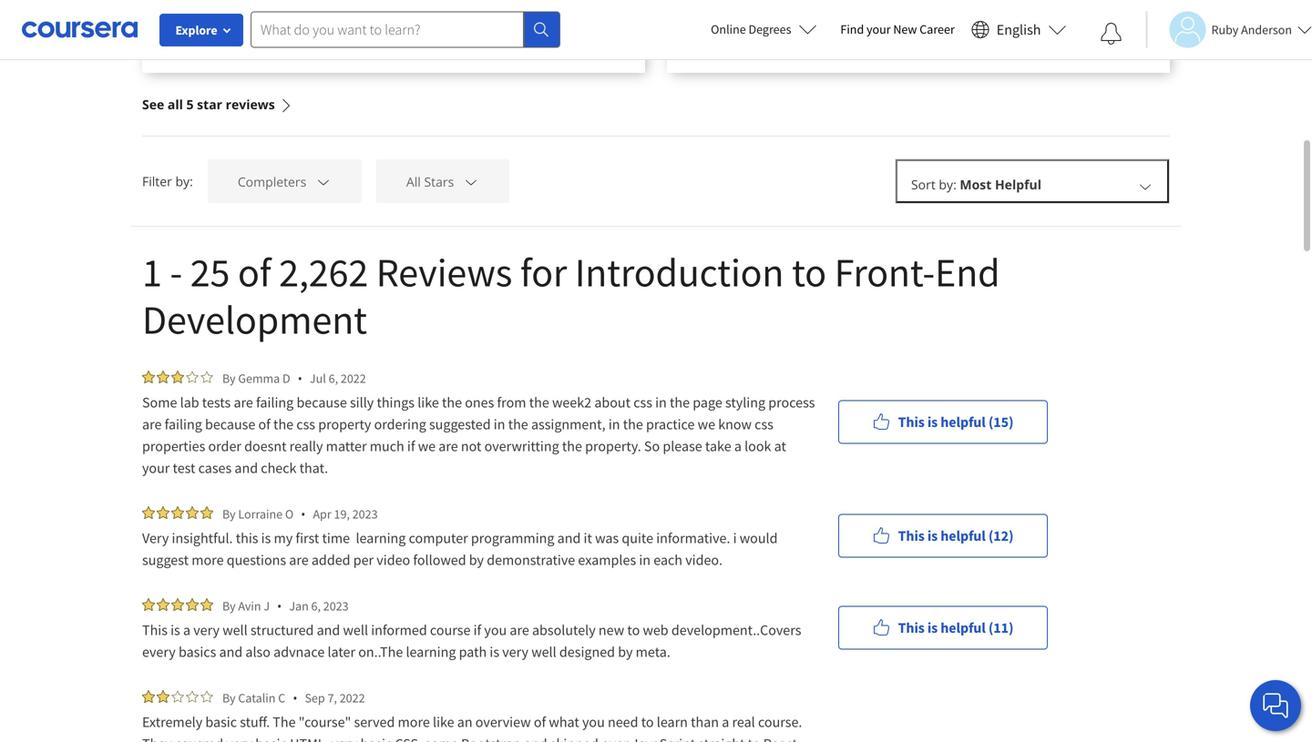 Task type: describe. For each thing, give the bounding box(es) containing it.
please
[[663, 438, 703, 456]]

of inside 1 - 25 of 2,262 reviews for introduction to front-end development
[[238, 247, 271, 298]]

completers button
[[208, 160, 362, 203]]

see all 5 star reviews button
[[142, 73, 293, 136]]

reviews
[[226, 96, 275, 113]]

filter by:
[[142, 173, 193, 190]]

star
[[197, 96, 222, 113]]

completers
[[238, 173, 307, 190]]

the up suggested
[[442, 394, 462, 412]]

0 horizontal spatial css
[[297, 416, 315, 434]]

6, for because
[[329, 371, 338, 387]]

online degrees
[[711, 21, 792, 37]]

development..covers
[[672, 622, 802, 640]]

of inside some lab tests are failing because silly things like the ones from the week2 about css in the page styling process are failing because of the css property ordering suggested in the assignment, in the practice we know css properties order doesnt really matter much if we are not overwritting the property. so please take a look at your test cases and check that.
[[258, 416, 271, 434]]

is for this is helpful (12)
[[928, 527, 938, 546]]

property
[[318, 416, 371, 434]]

week2
[[552, 394, 592, 412]]

overwritting
[[485, 438, 559, 456]]

0 vertical spatial we
[[698, 416, 716, 434]]

ones
[[465, 394, 494, 412]]

ruby
[[1212, 21, 1239, 38]]

helpful for (15)
[[941, 413, 986, 432]]

by for stuff.
[[222, 691, 236, 707]]

1 - 25 of 2,262 reviews for introduction to front-end development
[[142, 247, 1000, 345]]

to inside 1 - 25 of 2,262 reviews for introduction to front-end development
[[792, 247, 827, 298]]

insightful.
[[172, 530, 233, 548]]

jul
[[310, 371, 326, 387]]

and left also
[[219, 644, 243, 662]]

front-
[[835, 247, 935, 298]]

the up overwritting
[[508, 416, 528, 434]]

helpful for (12)
[[941, 527, 986, 546]]

2023 for well
[[323, 598, 349, 615]]

1 horizontal spatial well
[[343, 622, 368, 640]]

styling
[[726, 394, 766, 412]]

so
[[644, 438, 660, 456]]

the up the practice
[[670, 394, 690, 412]]

What do you want to learn? text field
[[251, 11, 524, 48]]

to down real at the right
[[748, 736, 761, 743]]

by inside this is a very well structured and well informed course if you are absolutely new to web development..covers every basics and also advnace later on..the learning path is very well designed by meta.
[[618, 644, 633, 662]]

o
[[285, 506, 294, 523]]

extremely
[[142, 714, 203, 732]]

if inside this is a very well structured and well informed course if you are absolutely new to web development..covers every basics and also advnace later on..the learning path is very well designed by meta.
[[474, 622, 481, 640]]

• for failing
[[298, 370, 303, 387]]

a inside this is a very well structured and well informed course if you are absolutely new to web development..covers every basics and also advnace later on..the learning path is very well designed by meta.
[[183, 622, 191, 640]]

this is helpful (12)
[[898, 527, 1014, 546]]

ordering
[[374, 416, 426, 434]]

and inside some lab tests are failing because silly things like the ones from the week2 about css in the page styling process are failing because of the css property ordering suggested in the assignment, in the practice we know css properties order doesnt really matter much if we are not overwritting the property. so please take a look at your test cases and check that.
[[235, 459, 258, 478]]

this is helpful (11) button
[[839, 607, 1048, 650]]

by avin j • jan 6, 2023
[[222, 598, 349, 615]]

some lab tests are failing because silly things like the ones from the week2 about css in the page styling process are failing because of the css property ordering suggested in the assignment, in the practice we know css properties order doesnt really matter much if we are not overwritting the property. so please take a look at your test cases and check that.
[[142, 394, 818, 478]]

course.
[[758, 714, 803, 732]]

this is helpful (12) button
[[839, 515, 1048, 558]]

tests
[[202, 394, 231, 412]]

cases
[[198, 459, 232, 478]]

gemma
[[238, 371, 280, 387]]

career
[[920, 21, 955, 37]]

0 horizontal spatial basic
[[205, 714, 237, 732]]

by lorraine o • apr 19, 2023
[[222, 506, 378, 523]]

apr
[[313, 506, 332, 523]]

this is helpful (15) button
[[839, 401, 1048, 444]]

stuff.
[[240, 714, 270, 732]]

star image up tests
[[201, 371, 213, 384]]

they
[[142, 736, 172, 743]]

demonstrative
[[487, 551, 575, 570]]

english
[[997, 21, 1041, 39]]

by: for sort
[[939, 176, 957, 193]]

was
[[595, 530, 619, 548]]

0 horizontal spatial well
[[223, 622, 248, 640]]

you inside extremely basic stuff. the "course" served more like an overview of what you need to learn than a real course. they covered very basic html, very basic css, some bootstrap and skipped over javascript straight to react
[[582, 714, 605, 732]]

quite
[[622, 530, 654, 548]]

chevron down image
[[1138, 178, 1154, 194]]

jan
[[289, 598, 309, 615]]

meta.
[[636, 644, 671, 662]]

path
[[459, 644, 487, 662]]

all stars
[[406, 173, 454, 190]]

computer
[[409, 530, 468, 548]]

2023 for learning
[[352, 506, 378, 523]]

what
[[549, 714, 580, 732]]

you inside this is a very well structured and well informed course if you are absolutely new to web development..covers every basics and also advnace later on..the learning path is very well designed by meta.
[[484, 622, 507, 640]]

also
[[246, 644, 271, 662]]

really
[[290, 438, 323, 456]]

d
[[283, 371, 290, 387]]

• for well
[[277, 598, 282, 615]]

followed
[[413, 551, 466, 570]]

1 horizontal spatial basic
[[255, 736, 287, 743]]

1 horizontal spatial css
[[634, 394, 653, 412]]

a inside extremely basic stuff. the "course" served more like an overview of what you need to learn than a real course. they covered very basic html, very basic css, some bootstrap and skipped over javascript straight to react
[[722, 714, 730, 732]]

more inside very insightful. this is my first time  learning computer programming and it was quite informative. i would suggest more questions are added per video followed by demonstrative examples in each video.
[[192, 551, 224, 570]]

by for tests
[[222, 371, 236, 387]]

is right path
[[490, 644, 500, 662]]

are down some
[[142, 416, 162, 434]]

7,
[[328, 691, 337, 707]]

lorraine
[[238, 506, 283, 523]]

development
[[142, 294, 367, 345]]

english button
[[964, 0, 1074, 59]]

html,
[[290, 736, 329, 743]]

ruby anderson
[[1212, 21, 1293, 38]]

degrees
[[749, 21, 792, 37]]

about
[[595, 394, 631, 412]]

than
[[691, 714, 719, 732]]

and inside extremely basic stuff. the "course" served more like an overview of what you need to learn than a real course. they covered very basic html, very basic css, some bootstrap and skipped over javascript straight to react
[[524, 736, 547, 743]]

are inside very insightful. this is my first time  learning computer programming and it was quite informative. i would suggest more questions are added per video followed by demonstrative examples in each video.
[[289, 551, 309, 570]]

page
[[693, 394, 723, 412]]

it
[[584, 530, 592, 548]]

2 horizontal spatial basic
[[361, 736, 392, 743]]

assignment,
[[531, 416, 606, 434]]

suggest
[[142, 551, 189, 570]]

this
[[236, 530, 258, 548]]

i
[[733, 530, 737, 548]]

catalin
[[238, 691, 276, 707]]

very down stuff. at the left bottom of the page
[[226, 736, 253, 743]]

• for "course"
[[293, 690, 298, 707]]

chevron down image for completers
[[315, 174, 332, 190]]

over
[[602, 736, 629, 743]]

first
[[296, 530, 319, 548]]

in down from
[[494, 416, 505, 434]]

silly
[[350, 394, 374, 412]]

like inside extremely basic stuff. the "course" served more like an overview of what you need to learn than a real course. they covered very basic html, very basic css, some bootstrap and skipped over javascript straight to react
[[433, 714, 454, 732]]

not
[[461, 438, 482, 456]]

the up doesnt
[[274, 416, 294, 434]]

by for a
[[222, 598, 236, 615]]

2 horizontal spatial well
[[532, 644, 557, 662]]

1
[[142, 247, 162, 298]]

explore
[[175, 22, 217, 38]]

very
[[142, 530, 169, 548]]

explore button
[[160, 14, 243, 46]]

in up the property.
[[609, 416, 620, 434]]

your inside some lab tests are failing because silly things like the ones from the week2 about css in the page styling process are failing because of the css property ordering suggested in the assignment, in the practice we know css properties order doesnt really matter much if we are not overwritting the property. so please take a look at your test cases and check that.
[[142, 459, 170, 478]]

an
[[457, 714, 473, 732]]

online degrees button
[[697, 9, 832, 49]]

• for my
[[301, 506, 306, 523]]

is for this is a very well structured and well informed course if you are absolutely new to web development..covers every basics and also advnace later on..the learning path is very well designed by meta.
[[171, 622, 180, 640]]

in up the practice
[[656, 394, 667, 412]]

from
[[497, 394, 526, 412]]

of inside extremely basic stuff. the "course" served more like an overview of what you need to learn than a real course. they covered very basic html, very basic css, some bootstrap and skipped over javascript straight to react
[[534, 714, 546, 732]]

2022 for because
[[341, 371, 366, 387]]

the right from
[[529, 394, 549, 412]]

like inside some lab tests are failing because silly things like the ones from the week2 about css in the page styling process are failing because of the css property ordering suggested in the assignment, in the practice we know css properties order doesnt really matter much if we are not overwritting the property. so please take a look at your test cases and check that.
[[418, 394, 439, 412]]

coursera image
[[22, 15, 138, 44]]

find your new career
[[841, 21, 955, 37]]

this for this is helpful (15)
[[898, 413, 925, 432]]

this for this is a very well structured and well informed course if you are absolutely new to web development..covers every basics and also advnace later on..the learning path is very well designed by meta.
[[142, 622, 168, 640]]

to up javascript
[[641, 714, 654, 732]]



Task type: locate. For each thing, give the bounding box(es) containing it.
1 helpful from the top
[[941, 413, 986, 432]]

like right things
[[418, 394, 439, 412]]

0 horizontal spatial by
[[469, 551, 484, 570]]

a inside some lab tests are failing because silly things like the ones from the week2 about css in the page styling process are failing because of the css property ordering suggested in the assignment, in the practice we know css properties order doesnt really matter much if we are not overwritting the property. so please take a look at your test cases and check that.
[[735, 438, 742, 456]]

your right find
[[867, 21, 891, 37]]

star image right star image at the bottom left
[[201, 691, 213, 704]]

check
[[261, 459, 297, 478]]

would
[[740, 530, 778, 548]]

1 horizontal spatial 6,
[[329, 371, 338, 387]]

(15)
[[989, 413, 1014, 432]]

is left (11)
[[928, 619, 938, 638]]

filter
[[142, 173, 172, 190]]

that.
[[300, 459, 328, 478]]

6, right jul
[[329, 371, 338, 387]]

this is helpful (11)
[[898, 619, 1014, 638]]

2023 right jan
[[323, 598, 349, 615]]

we down page
[[698, 416, 716, 434]]

6, for structured
[[311, 598, 321, 615]]

2022 inside by gemma d • jul 6, 2022
[[341, 371, 366, 387]]

0 vertical spatial helpful
[[219, 20, 265, 38]]

basic
[[205, 714, 237, 732], [255, 736, 287, 743], [361, 736, 392, 743]]

2023
[[352, 506, 378, 523], [323, 598, 349, 615]]

is left (15)
[[928, 413, 938, 432]]

by inside by avin j • jan 6, 2023
[[222, 598, 236, 615]]

2022 up silly
[[341, 371, 366, 387]]

introduction
[[575, 247, 784, 298]]

failing down lab
[[165, 416, 202, 434]]

some
[[425, 736, 458, 743]]

by right "followed"
[[469, 551, 484, 570]]

-
[[170, 247, 182, 298]]

very down "course"
[[332, 736, 358, 743]]

helpful inside this is helpful (15) button
[[941, 413, 986, 432]]

1 horizontal spatial we
[[698, 416, 716, 434]]

1 vertical spatial learning
[[406, 644, 456, 662]]

css up the really
[[297, 416, 315, 434]]

2 vertical spatial of
[[534, 714, 546, 732]]

designed
[[560, 644, 615, 662]]

basic down the the
[[255, 736, 287, 743]]

served
[[354, 714, 395, 732]]

by gemma d • jul 6, 2022
[[222, 370, 366, 387]]

learning down course
[[406, 644, 456, 662]]

see all 5 star reviews
[[142, 96, 275, 113]]

• right o
[[301, 506, 306, 523]]

by: right filter
[[175, 173, 193, 190]]

take
[[705, 438, 732, 456]]

your left the 'test'
[[142, 459, 170, 478]]

• right the j
[[277, 598, 282, 615]]

0 horizontal spatial helpful
[[219, 20, 265, 38]]

helpful inside this is helpful (12) button
[[941, 527, 986, 546]]

straight
[[699, 736, 745, 743]]

0 vertical spatial because
[[297, 394, 347, 412]]

25
[[190, 247, 230, 298]]

and down doesnt
[[235, 459, 258, 478]]

• right d
[[298, 370, 303, 387]]

are left not
[[439, 438, 458, 456]]

very
[[193, 622, 220, 640], [502, 644, 529, 662], [226, 736, 253, 743], [332, 736, 358, 743]]

1 vertical spatial we
[[418, 438, 436, 456]]

4 by from the top
[[222, 691, 236, 707]]

0 horizontal spatial you
[[484, 622, 507, 640]]

by catalin c • sep 7, 2022
[[222, 690, 365, 707]]

0 horizontal spatial because
[[205, 416, 256, 434]]

new
[[894, 21, 917, 37]]

helpful button
[[164, 7, 295, 51]]

1 vertical spatial by
[[618, 644, 633, 662]]

advnace
[[274, 644, 325, 662]]

a right take
[[735, 438, 742, 456]]

by
[[222, 371, 236, 387], [222, 506, 236, 523], [222, 598, 236, 615], [222, 691, 236, 707]]

know
[[718, 416, 752, 434]]

0 vertical spatial 6,
[[329, 371, 338, 387]]

2 helpful from the top
[[941, 527, 986, 546]]

anderson
[[1242, 21, 1293, 38]]

star image
[[186, 691, 199, 704]]

2023 inside by lorraine o • apr 19, 2023
[[352, 506, 378, 523]]

1 horizontal spatial by:
[[939, 176, 957, 193]]

star image
[[186, 371, 199, 384], [201, 371, 213, 384], [171, 691, 184, 704], [201, 691, 213, 704]]

this for this is helpful (11)
[[898, 619, 925, 638]]

0 horizontal spatial 2023
[[323, 598, 349, 615]]

this inside this is a very well structured and well informed course if you are absolutely new to web development..covers every basics and also advnace later on..the learning path is very well designed by meta.
[[142, 622, 168, 640]]

6, inside by avin j • jan 6, 2023
[[311, 598, 321, 615]]

and up later
[[317, 622, 340, 640]]

1 horizontal spatial helpful
[[995, 176, 1042, 193]]

0 horizontal spatial more
[[192, 551, 224, 570]]

2,262
[[279, 247, 368, 298]]

2022 inside by catalin c • sep 7, 2022
[[340, 691, 365, 707]]

more down insightful.
[[192, 551, 224, 570]]

things
[[377, 394, 415, 412]]

the up the property.
[[623, 416, 643, 434]]

1 vertical spatial if
[[474, 622, 481, 640]]

if up path
[[474, 622, 481, 640]]

3 helpful from the top
[[941, 619, 986, 638]]

0 horizontal spatial we
[[418, 438, 436, 456]]

2 chevron down image from the left
[[463, 174, 479, 190]]

is left my at the bottom of page
[[261, 530, 271, 548]]

properties
[[142, 438, 205, 456]]

are left absolutely
[[510, 622, 529, 640]]

2023 right 19,
[[352, 506, 378, 523]]

0 vertical spatial failing
[[256, 394, 294, 412]]

much
[[370, 438, 404, 456]]

by inside very insightful. this is my first time  learning computer programming and it was quite informative. i would suggest more questions are added per video followed by demonstrative examples in each video.
[[469, 551, 484, 570]]

•
[[298, 370, 303, 387], [301, 506, 306, 523], [277, 598, 282, 615], [293, 690, 298, 707]]

very up basics
[[193, 622, 220, 640]]

some
[[142, 394, 177, 412]]

1 by from the top
[[222, 371, 236, 387]]

1 horizontal spatial 2023
[[352, 506, 378, 523]]

by inside by catalin c • sep 7, 2022
[[222, 691, 236, 707]]

and inside very insightful. this is my first time  learning computer programming and it was quite informative. i would suggest more questions are added per video followed by demonstrative examples in each video.
[[558, 530, 581, 548]]

to left web
[[627, 622, 640, 640]]

0 horizontal spatial if
[[407, 438, 415, 456]]

well up later
[[343, 622, 368, 640]]

1 horizontal spatial your
[[867, 21, 891, 37]]

helpful left (11)
[[941, 619, 986, 638]]

the
[[273, 714, 296, 732]]

helpful left (12)
[[941, 527, 986, 546]]

3 by from the top
[[222, 598, 236, 615]]

property.
[[585, 438, 641, 456]]

find
[[841, 21, 864, 37]]

a up basics
[[183, 622, 191, 640]]

0 vertical spatial a
[[735, 438, 742, 456]]

0 vertical spatial your
[[867, 21, 891, 37]]

1 horizontal spatial a
[[722, 714, 730, 732]]

6,
[[329, 371, 338, 387], [311, 598, 321, 615]]

stars
[[424, 173, 454, 190]]

this is a very well structured and well informed course if you are absolutely new to web development..covers every basics and also advnace later on..the learning path is very well designed by meta.
[[142, 622, 805, 662]]

to
[[792, 247, 827, 298], [627, 622, 640, 640], [641, 714, 654, 732], [748, 736, 761, 743]]

video.
[[686, 551, 723, 570]]

learning up video
[[356, 530, 406, 548]]

a up straight
[[722, 714, 730, 732]]

1 vertical spatial of
[[258, 416, 271, 434]]

more up css,
[[398, 714, 430, 732]]

1 vertical spatial 2022
[[340, 691, 365, 707]]

for
[[520, 247, 567, 298]]

this left (11)
[[898, 619, 925, 638]]

2 vertical spatial helpful
[[941, 619, 986, 638]]

in down the quite
[[639, 551, 651, 570]]

by left the lorraine
[[222, 506, 236, 523]]

helpful inside this is helpful (11) button
[[941, 619, 986, 638]]

by down new
[[618, 644, 633, 662]]

on..the
[[358, 644, 403, 662]]

skipped
[[550, 736, 599, 743]]

show notifications image
[[1101, 23, 1123, 45]]

filled star image
[[142, 371, 155, 384], [157, 371, 170, 384], [171, 371, 184, 384], [142, 507, 155, 520], [157, 507, 170, 520], [186, 507, 199, 520], [157, 599, 170, 612], [171, 599, 184, 612], [157, 691, 170, 704]]

0 vertical spatial helpful
[[941, 413, 986, 432]]

well down absolutely
[[532, 644, 557, 662]]

chevron down image right stars
[[463, 174, 479, 190]]

the down assignment, at the bottom of page
[[562, 438, 582, 456]]

1 vertical spatial because
[[205, 416, 256, 434]]

• right the c
[[293, 690, 298, 707]]

and down overview
[[524, 736, 547, 743]]

1 horizontal spatial chevron down image
[[463, 174, 479, 190]]

more inside extremely basic stuff. the "course" served more like an overview of what you need to learn than a real course. they covered very basic html, very basic css, some bootstrap and skipped over javascript straight to react
[[398, 714, 430, 732]]

helpful for (11)
[[941, 619, 986, 638]]

basic up the "covered"
[[205, 714, 237, 732]]

0 vertical spatial you
[[484, 622, 507, 640]]

if inside some lab tests are failing because silly things like the ones from the week2 about css in the page styling process are failing because of the css property ordering suggested in the assignment, in the practice we know css properties order doesnt really matter much if we are not overwritting the property. so please take a look at your test cases and check that.
[[407, 438, 415, 456]]

are
[[234, 394, 253, 412], [142, 416, 162, 434], [439, 438, 458, 456], [289, 551, 309, 570], [510, 622, 529, 640]]

sort by: most helpful
[[912, 176, 1042, 193]]

learn
[[657, 714, 688, 732]]

a
[[735, 438, 742, 456], [183, 622, 191, 640], [722, 714, 730, 732]]

you up path
[[484, 622, 507, 640]]

1 horizontal spatial more
[[398, 714, 430, 732]]

1 horizontal spatial you
[[582, 714, 605, 732]]

helpful right 'most'
[[995, 176, 1042, 193]]

are down first
[[289, 551, 309, 570]]

video
[[377, 551, 410, 570]]

filled star image
[[171, 507, 184, 520], [201, 507, 213, 520], [142, 599, 155, 612], [186, 599, 199, 612], [201, 599, 213, 612], [142, 691, 155, 704]]

0 vertical spatial more
[[192, 551, 224, 570]]

need
[[608, 714, 639, 732]]

1 horizontal spatial if
[[474, 622, 481, 640]]

0 horizontal spatial chevron down image
[[315, 174, 332, 190]]

helpful right explore
[[219, 20, 265, 38]]

sort
[[912, 176, 936, 193]]

2022 right 7,
[[340, 691, 365, 707]]

0 horizontal spatial a
[[183, 622, 191, 640]]

your inside find your new career link
[[867, 21, 891, 37]]

because down jul
[[297, 394, 347, 412]]

5
[[186, 96, 194, 113]]

1 chevron down image from the left
[[315, 174, 332, 190]]

1 vertical spatial you
[[582, 714, 605, 732]]

like up some
[[433, 714, 454, 732]]

all stars button
[[376, 160, 509, 203]]

failing down d
[[256, 394, 294, 412]]

javascript
[[632, 736, 696, 743]]

star image left star image at the bottom left
[[171, 691, 184, 704]]

and left it
[[558, 530, 581, 548]]

new
[[599, 622, 625, 640]]

by left catalin
[[222, 691, 236, 707]]

2 by from the top
[[222, 506, 236, 523]]

are right tests
[[234, 394, 253, 412]]

you up skipped
[[582, 714, 605, 732]]

if right much
[[407, 438, 415, 456]]

None search field
[[251, 11, 561, 48]]

css up look
[[755, 416, 774, 434]]

chat with us image
[[1262, 692, 1291, 721]]

very right path
[[502, 644, 529, 662]]

by inside by gemma d • jul 6, 2022
[[222, 371, 236, 387]]

at
[[774, 438, 787, 456]]

0 horizontal spatial by:
[[175, 173, 193, 190]]

1 vertical spatial 6,
[[311, 598, 321, 615]]

6, inside by gemma d • jul 6, 2022
[[329, 371, 338, 387]]

basic down the served at the bottom of the page
[[361, 736, 392, 743]]

we down ordering
[[418, 438, 436, 456]]

see
[[142, 96, 164, 113]]

is left (12)
[[928, 527, 938, 546]]

1 vertical spatial a
[[183, 622, 191, 640]]

this for this is helpful (12)
[[898, 527, 925, 546]]

by left 'avin'
[[222, 598, 236, 615]]

c
[[278, 691, 285, 707]]

by for this
[[222, 506, 236, 523]]

examples
[[578, 551, 636, 570]]

0 vertical spatial 2023
[[352, 506, 378, 523]]

more
[[192, 551, 224, 570], [398, 714, 430, 732]]

0 vertical spatial 2022
[[341, 371, 366, 387]]

0 horizontal spatial your
[[142, 459, 170, 478]]

by inside by lorraine o • apr 19, 2023
[[222, 506, 236, 523]]

learning inside this is a very well structured and well informed course if you are absolutely new to web development..covers every basics and also advnace later on..the learning path is very well designed by meta.
[[406, 644, 456, 662]]

0 vertical spatial by
[[469, 551, 484, 570]]

are inside this is a very well structured and well informed course if you are absolutely new to web development..covers every basics and also advnace later on..the learning path is very well designed by meta.
[[510, 622, 529, 640]]

well down 'avin'
[[223, 622, 248, 640]]

6, right jan
[[311, 598, 321, 615]]

is for this is helpful (11)
[[928, 619, 938, 638]]

because
[[297, 394, 347, 412], [205, 416, 256, 434]]

every
[[142, 644, 176, 662]]

programming
[[471, 530, 555, 548]]

to inside this is a very well structured and well informed course if you are absolutely new to web development..covers every basics and also advnace later on..the learning path is very well designed by meta.
[[627, 622, 640, 640]]

this left (12)
[[898, 527, 925, 546]]

this left (15)
[[898, 413, 925, 432]]

1 vertical spatial failing
[[165, 416, 202, 434]]

1 horizontal spatial failing
[[256, 394, 294, 412]]

2023 inside by avin j • jan 6, 2023
[[323, 598, 349, 615]]

1 vertical spatial your
[[142, 459, 170, 478]]

chevron down image for all stars
[[463, 174, 479, 190]]

is up every
[[171, 622, 180, 640]]

1 vertical spatial helpful
[[995, 176, 1042, 193]]

2 vertical spatial a
[[722, 714, 730, 732]]

1 horizontal spatial by
[[618, 644, 633, 662]]

0 vertical spatial learning
[[356, 530, 406, 548]]

structured
[[251, 622, 314, 640]]

matter
[[326, 438, 367, 456]]

0 vertical spatial of
[[238, 247, 271, 298]]

this up every
[[142, 622, 168, 640]]

my
[[274, 530, 293, 548]]

is inside very insightful. this is my first time  learning computer programming and it was quite informative. i would suggest more questions are added per video followed by demonstrative examples in each video.
[[261, 530, 271, 548]]

of
[[238, 247, 271, 298], [258, 416, 271, 434], [534, 714, 546, 732]]

1 vertical spatial more
[[398, 714, 430, 732]]

helpful inside button
[[219, 20, 265, 38]]

2 horizontal spatial css
[[755, 416, 774, 434]]

star image up lab
[[186, 371, 199, 384]]

real
[[732, 714, 755, 732]]

2022 for served
[[340, 691, 365, 707]]

chevron down image right completers
[[315, 174, 332, 190]]

by: for filter
[[175, 173, 193, 190]]

by: right sort on the right top of the page
[[939, 176, 957, 193]]

you
[[484, 622, 507, 640], [582, 714, 605, 732]]

to left front-
[[792, 247, 827, 298]]

1 vertical spatial like
[[433, 714, 454, 732]]

helpful left (15)
[[941, 413, 986, 432]]

0 horizontal spatial 6,
[[311, 598, 321, 615]]

1 vertical spatial 2023
[[323, 598, 349, 615]]

because up order
[[205, 416, 256, 434]]

very insightful. this is my first time  learning computer programming and it was quite informative. i would suggest more questions are added per video followed by demonstrative examples in each video.
[[142, 530, 781, 570]]

learning
[[356, 530, 406, 548], [406, 644, 456, 662]]

0 horizontal spatial failing
[[165, 416, 202, 434]]

2 horizontal spatial a
[[735, 438, 742, 456]]

in inside very insightful. this is my first time  learning computer programming and it was quite informative. i would suggest more questions are added per video followed by demonstrative examples in each video.
[[639, 551, 651, 570]]

by:
[[175, 173, 193, 190], [939, 176, 957, 193]]

informed
[[371, 622, 427, 640]]

0 vertical spatial if
[[407, 438, 415, 456]]

learning inside very insightful. this is my first time  learning computer programming and it was quite informative. i would suggest more questions are added per video followed by demonstrative examples in each video.
[[356, 530, 406, 548]]

chevron down image inside completers "button"
[[315, 174, 332, 190]]

of left what
[[534, 714, 546, 732]]

css
[[634, 394, 653, 412], [297, 416, 315, 434], [755, 416, 774, 434]]

"course"
[[299, 714, 351, 732]]

of right 25
[[238, 247, 271, 298]]

by up tests
[[222, 371, 236, 387]]

bootstrap
[[461, 736, 521, 743]]

end
[[935, 247, 1000, 298]]

0 vertical spatial like
[[418, 394, 439, 412]]

all
[[168, 96, 183, 113]]

1 vertical spatial helpful
[[941, 527, 986, 546]]

1 horizontal spatial because
[[297, 394, 347, 412]]

chevron down image inside all stars button
[[463, 174, 479, 190]]

css right about
[[634, 394, 653, 412]]

chevron down image
[[315, 174, 332, 190], [463, 174, 479, 190]]

is for this is helpful (15)
[[928, 413, 938, 432]]



Task type: vqa. For each thing, say whether or not it's contained in the screenshot.
1st "["
no



